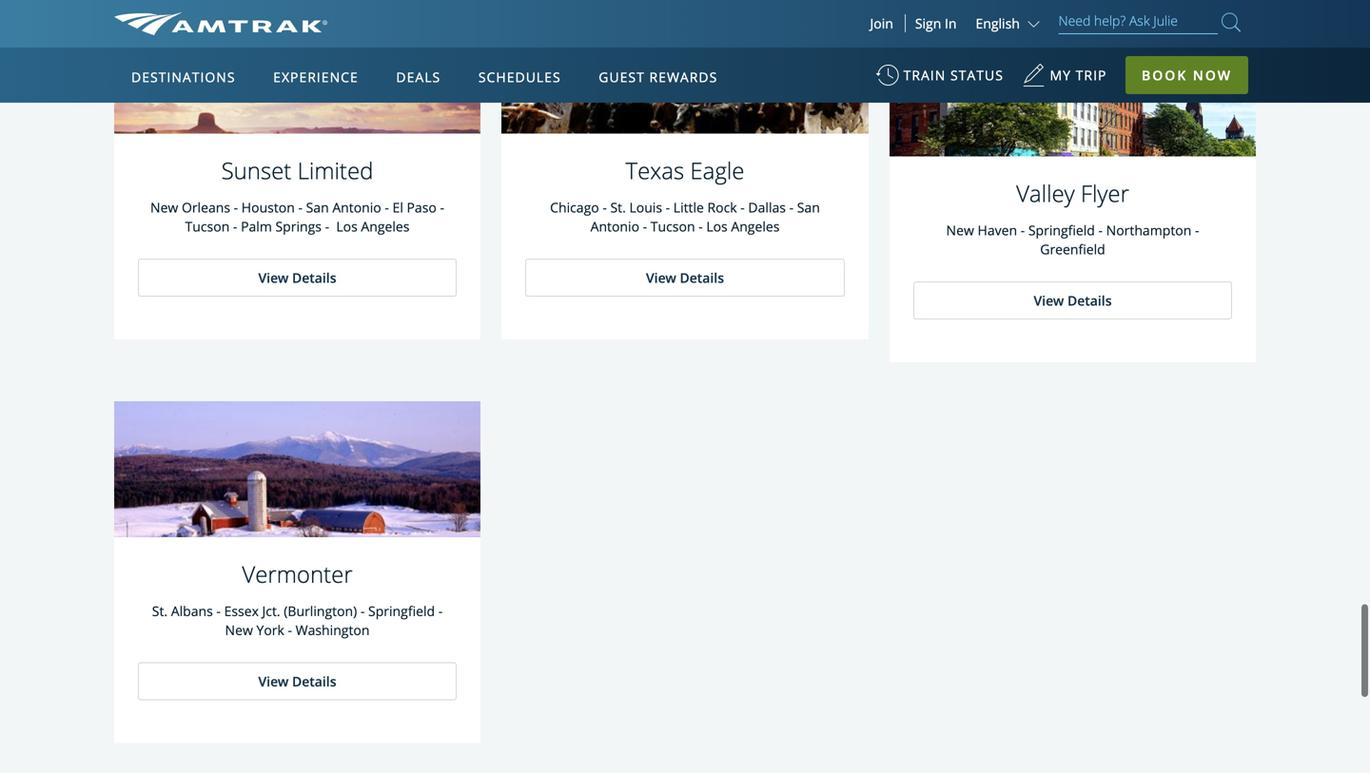 Task type: describe. For each thing, give the bounding box(es) containing it.
tucson inside the new orleans - houston - san antonio - el paso - tucson - palm springs -  los angeles
[[185, 217, 230, 235]]

essex
[[224, 602, 259, 621]]

flyer
[[1081, 178, 1130, 209]]

train status link
[[876, 57, 1004, 104]]

view for valley
[[1034, 292, 1064, 310]]

my
[[1050, 66, 1072, 84]]

tucson inside chicago - st. louis - little rock - dallas - san antonio - tucson - los angeles
[[651, 217, 695, 235]]

details for flyer
[[1068, 292, 1112, 310]]

jct.
[[262, 602, 280, 621]]

texas eagle
[[626, 155, 745, 186]]

view details link for sunset
[[138, 259, 457, 297]]

book now
[[1142, 66, 1232, 84]]

texas
[[626, 155, 684, 186]]

northampton
[[1107, 221, 1192, 239]]

new for valley flyer
[[947, 221, 974, 239]]

sign
[[915, 14, 942, 32]]

my trip
[[1050, 66, 1107, 84]]

schedules
[[479, 68, 561, 86]]

view details for valley
[[1034, 292, 1112, 310]]

view details link for texas
[[525, 259, 845, 297]]

english
[[976, 14, 1020, 32]]

springfield inside st. albans - essex jct. (burlington) - springfield - new york - washington
[[368, 602, 435, 621]]

springfield inside new haven - springfield - northampton - greenfield
[[1029, 221, 1095, 239]]

book
[[1142, 66, 1188, 84]]

my trip button
[[1023, 57, 1107, 104]]

(burlington)
[[284, 602, 357, 621]]

chicago - st. louis - little rock - dallas - san antonio - tucson - los angeles
[[550, 198, 820, 235]]

regions map image
[[185, 159, 642, 425]]

vermonter
[[242, 559, 353, 590]]

view details link for valley
[[914, 282, 1232, 320]]

view details link down york
[[138, 663, 457, 701]]

deals
[[396, 68, 441, 86]]

english button
[[976, 14, 1045, 32]]

train status
[[904, 66, 1004, 84]]

status
[[951, 66, 1004, 84]]

sign in button
[[915, 14, 957, 32]]

limited
[[297, 155, 373, 186]]

search icon image
[[1222, 9, 1241, 35]]

antonio inside the new orleans - houston - san antonio - el paso - tucson - palm springs -  los angeles
[[332, 198, 381, 216]]

los
[[706, 217, 728, 235]]

springs
[[276, 217, 322, 235]]

destinations
[[131, 68, 236, 86]]

view down york
[[258, 673, 289, 691]]

application inside banner
[[185, 159, 642, 425]]

guest
[[599, 68, 645, 86]]

new orleans - houston - san antonio - el paso - tucson - palm springs -  los angeles
[[150, 198, 444, 235]]

san inside the new orleans - houston - san antonio - el paso - tucson - palm springs -  los angeles
[[306, 198, 329, 216]]

guest rewards button
[[591, 50, 726, 104]]

trip
[[1076, 66, 1107, 84]]

details for limited
[[292, 269, 336, 287]]

join
[[870, 14, 894, 32]]

washington
[[296, 621, 370, 640]]

paso
[[407, 198, 437, 216]]

york
[[256, 621, 284, 640]]

albans
[[171, 602, 213, 621]]

dallas
[[748, 198, 786, 216]]



Task type: vqa. For each thing, say whether or not it's contained in the screenshot.
visionary
no



Task type: locate. For each thing, give the bounding box(es) containing it.
sunset limited
[[221, 155, 373, 186]]

view details down springs
[[258, 269, 336, 287]]

view details for sunset
[[258, 269, 336, 287]]

view details down greenfield
[[1034, 292, 1112, 310]]

valley
[[1017, 178, 1075, 209]]

view for texas
[[646, 269, 676, 287]]

little
[[674, 198, 704, 216]]

sunset
[[221, 155, 292, 186]]

0 horizontal spatial angeles
[[361, 217, 410, 235]]

deals button
[[389, 50, 448, 104]]

1 angeles from the left
[[361, 217, 410, 235]]

details
[[292, 269, 336, 287], [680, 269, 724, 287], [1068, 292, 1112, 310], [292, 673, 336, 691]]

rewards
[[650, 68, 718, 86]]

st. inside st. albans - essex jct. (burlington) - springfield - new york - washington
[[152, 602, 168, 621]]

destinations button
[[124, 50, 243, 104]]

2 horizontal spatial new
[[947, 221, 974, 239]]

view down chicago - st. louis - little rock - dallas - san antonio - tucson - los angeles
[[646, 269, 676, 287]]

1 vertical spatial springfield
[[368, 602, 435, 621]]

1 horizontal spatial angeles
[[731, 217, 780, 235]]

schedules link
[[471, 48, 569, 103]]

angeles down dallas
[[731, 217, 780, 235]]

join button
[[859, 14, 906, 32]]

experience
[[273, 68, 359, 86]]

tucson down little
[[651, 217, 695, 235]]

0 vertical spatial springfield
[[1029, 221, 1095, 239]]

view details down "los"
[[646, 269, 724, 287]]

0 horizontal spatial tucson
[[185, 217, 230, 235]]

san inside chicago - st. louis - little rock - dallas - san antonio - tucson - los angeles
[[797, 198, 820, 216]]

new for sunset limited
[[150, 198, 178, 216]]

details for eagle
[[680, 269, 724, 287]]

1 horizontal spatial antonio
[[591, 217, 640, 235]]

louis
[[630, 198, 662, 216]]

el
[[393, 198, 403, 216]]

1 vertical spatial new
[[947, 221, 974, 239]]

0 vertical spatial antonio
[[332, 198, 381, 216]]

new left orleans at the top of the page
[[150, 198, 178, 216]]

new left haven
[[947, 221, 974, 239]]

1 san from the left
[[306, 198, 329, 216]]

antonio inside chicago - st. louis - little rock - dallas - san antonio - tucson - los angeles
[[591, 217, 640, 235]]

1 horizontal spatial new
[[225, 621, 253, 640]]

1 horizontal spatial st.
[[611, 198, 626, 216]]

train
[[904, 66, 946, 84]]

valley flyer
[[1017, 178, 1130, 209]]

view down greenfield
[[1034, 292, 1064, 310]]

tucson
[[185, 217, 230, 235], [651, 217, 695, 235]]

springfield
[[1029, 221, 1095, 239], [368, 602, 435, 621]]

0 horizontal spatial san
[[306, 198, 329, 216]]

angeles inside the new orleans - houston - san antonio - el paso - tucson - palm springs -  los angeles
[[361, 217, 410, 235]]

in
[[945, 14, 957, 32]]

antonio left el
[[332, 198, 381, 216]]

angeles down el
[[361, 217, 410, 235]]

sign in
[[915, 14, 957, 32]]

1 tucson from the left
[[185, 217, 230, 235]]

details down washington
[[292, 673, 336, 691]]

san up springs
[[306, 198, 329, 216]]

springfield up greenfield
[[1029, 221, 1095, 239]]

new inside the new orleans - houston - san antonio - el paso - tucson - palm springs -  los angeles
[[150, 198, 178, 216]]

st. albans - essex jct. (burlington) - springfield - new york - washington
[[152, 602, 443, 640]]

0 horizontal spatial antonio
[[332, 198, 381, 216]]

book now button
[[1126, 56, 1249, 94]]

san
[[306, 198, 329, 216], [797, 198, 820, 216]]

banner containing join
[[0, 0, 1370, 439]]

1 horizontal spatial springfield
[[1029, 221, 1095, 239]]

view details for texas
[[646, 269, 724, 287]]

eagle
[[690, 155, 745, 186]]

view
[[258, 269, 289, 287], [646, 269, 676, 287], [1034, 292, 1064, 310], [258, 673, 289, 691]]

application
[[185, 159, 642, 425]]

view down palm
[[258, 269, 289, 287]]

new down essex
[[225, 621, 253, 640]]

0 horizontal spatial springfield
[[368, 602, 435, 621]]

st. inside chicago - st. louis - little rock - dallas - san antonio - tucson - los angeles
[[611, 198, 626, 216]]

angeles inside chicago - st. louis - little rock - dallas - san antonio - tucson - los angeles
[[731, 217, 780, 235]]

st. left louis
[[611, 198, 626, 216]]

2 san from the left
[[797, 198, 820, 216]]

san right dallas
[[797, 198, 820, 216]]

0 vertical spatial new
[[150, 198, 178, 216]]

new inside st. albans - essex jct. (burlington) - springfield - new york - washington
[[225, 621, 253, 640]]

experience button
[[266, 50, 366, 104]]

new
[[150, 198, 178, 216], [947, 221, 974, 239], [225, 621, 253, 640]]

1 vertical spatial antonio
[[591, 217, 640, 235]]

1 horizontal spatial tucson
[[651, 217, 695, 235]]

view details down york
[[258, 673, 336, 691]]

view details link
[[138, 259, 457, 297], [525, 259, 845, 297], [914, 282, 1232, 320], [138, 663, 457, 701]]

new inside new haven - springfield - northampton - greenfield
[[947, 221, 974, 239]]

Please enter your search item search field
[[1059, 10, 1218, 34]]

banner
[[0, 0, 1370, 439]]

view details link down "los"
[[525, 259, 845, 297]]

rock
[[708, 198, 737, 216]]

2 angeles from the left
[[731, 217, 780, 235]]

details down greenfield
[[1068, 292, 1112, 310]]

view details
[[258, 269, 336, 287], [646, 269, 724, 287], [1034, 292, 1112, 310], [258, 673, 336, 691]]

details down springs
[[292, 269, 336, 287]]

-
[[234, 198, 238, 216], [298, 198, 303, 216], [385, 198, 389, 216], [440, 198, 444, 216], [603, 198, 607, 216], [666, 198, 670, 216], [741, 198, 745, 216], [790, 198, 794, 216], [233, 217, 237, 235], [325, 217, 329, 235], [643, 217, 647, 235], [699, 217, 703, 235], [1021, 221, 1025, 239], [1099, 221, 1103, 239], [1195, 221, 1200, 239], [216, 602, 221, 621], [361, 602, 365, 621], [438, 602, 443, 621], [288, 621, 292, 640]]

guest rewards
[[599, 68, 718, 86]]

antonio
[[332, 198, 381, 216], [591, 217, 640, 235]]

2 vertical spatial new
[[225, 621, 253, 640]]

details down "los"
[[680, 269, 724, 287]]

view for sunset
[[258, 269, 289, 287]]

haven
[[978, 221, 1017, 239]]

palm
[[241, 217, 272, 235]]

0 horizontal spatial new
[[150, 198, 178, 216]]

angeles
[[361, 217, 410, 235], [731, 217, 780, 235]]

greenfield
[[1040, 240, 1106, 258]]

st. left albans
[[152, 602, 168, 621]]

tucson down orleans at the top of the page
[[185, 217, 230, 235]]

angeles for texas eagle
[[731, 217, 780, 235]]

2 tucson from the left
[[651, 217, 695, 235]]

springfield up washington
[[368, 602, 435, 621]]

houston
[[242, 198, 295, 216]]

angeles for sunset limited
[[361, 217, 410, 235]]

1 vertical spatial st.
[[152, 602, 168, 621]]

antonio down louis
[[591, 217, 640, 235]]

now
[[1193, 66, 1232, 84]]

0 vertical spatial st.
[[611, 198, 626, 216]]

st.
[[611, 198, 626, 216], [152, 602, 168, 621]]

amtrak image
[[114, 12, 328, 35]]

orleans
[[182, 198, 230, 216]]

new haven - springfield - northampton - greenfield
[[947, 221, 1200, 258]]

1 horizontal spatial san
[[797, 198, 820, 216]]

0 horizontal spatial st.
[[152, 602, 168, 621]]

view details link down springs
[[138, 259, 457, 297]]

view details link down greenfield
[[914, 282, 1232, 320]]

chicago
[[550, 198, 599, 216]]



